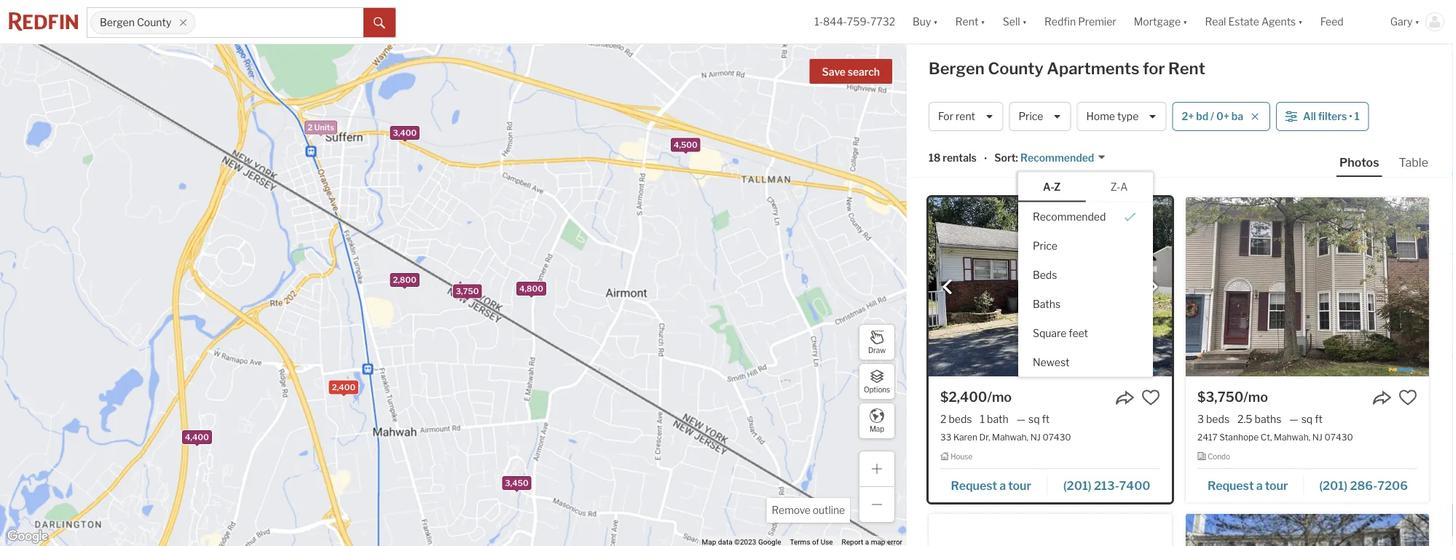Task type: vqa. For each thing, say whether or not it's contained in the screenshot.
ft to the left
yes



Task type: describe. For each thing, give the bounding box(es) containing it.
rent inside dropdown button
[[956, 16, 979, 28]]

buy ▾
[[913, 16, 938, 28]]

county for bergen county
[[137, 16, 171, 29]]

1 recommended button from the top
[[1019, 151, 1106, 165]]

▾ for buy ▾
[[934, 16, 938, 28]]

baths
[[1033, 298, 1061, 310]]

baths button
[[1019, 290, 1153, 319]]

all
[[1304, 110, 1317, 123]]

1-844-759-7732
[[815, 16, 896, 28]]

3,750
[[456, 287, 479, 296]]

favorite button checkbox
[[1399, 388, 1418, 407]]

3 beds
[[1198, 413, 1230, 426]]

condo
[[1208, 453, 1231, 461]]

(201) 213-7400
[[1064, 479, 1151, 493]]

house
[[951, 453, 973, 461]]

beds for $2,400
[[949, 413, 972, 426]]

real estate agents ▾ button
[[1197, 0, 1312, 44]]

— sq ft for $3,750 /mo
[[1290, 413, 1323, 426]]

map
[[870, 425, 885, 434]]

tour for $2,400 /mo
[[1009, 479, 1032, 493]]

2417
[[1198, 432, 1218, 442]]

z
[[1054, 181, 1061, 193]]

mortgage
[[1134, 16, 1181, 28]]

7400
[[1120, 479, 1151, 493]]

for
[[1143, 59, 1165, 78]]

for
[[938, 110, 954, 123]]

▾ inside real estate agents ▾ link
[[1299, 16, 1303, 28]]

dialog containing a-z
[[1019, 172, 1153, 377]]

2+ bd / 0+ ba button
[[1173, 102, 1271, 131]]

2.5
[[1238, 413, 1253, 426]]

rent
[[956, 110, 976, 123]]

request a tour button for $2,400
[[941, 473, 1048, 495]]

sq for $2,400 /mo
[[1029, 413, 1040, 426]]

dr,
[[980, 432, 991, 442]]

home
[[1087, 110, 1116, 123]]

7732
[[871, 16, 896, 28]]

beds button
[[1019, 261, 1153, 290]]

(201) 213-7400 link
[[1048, 472, 1161, 497]]

18
[[929, 152, 941, 164]]

real
[[1206, 16, 1227, 28]]

beds
[[1033, 269, 1058, 281]]

draw
[[869, 346, 886, 355]]

sq for $3,750 /mo
[[1302, 413, 1313, 426]]

07430 for $2,400 /mo
[[1043, 432, 1072, 442]]

$2,400 /mo
[[941, 389, 1012, 405]]

a-
[[1043, 181, 1054, 193]]

square
[[1033, 327, 1067, 340]]

options
[[864, 386, 890, 394]]

for rent
[[938, 110, 976, 123]]

photo of 2009 beatrice ct, mahwah, nj 07430 image
[[1186, 514, 1430, 546]]

sell ▾ button
[[1003, 0, 1027, 44]]

bergen county apartments for rent
[[929, 59, 1206, 78]]

2 recommended button from the top
[[1019, 202, 1153, 231]]

units
[[314, 123, 334, 132]]

premier
[[1078, 16, 1117, 28]]

1-
[[815, 16, 823, 28]]

rent ▾ button
[[947, 0, 994, 44]]

estate
[[1229, 16, 1260, 28]]

bergen for bergen county
[[100, 16, 135, 29]]

price for beds
[[1033, 240, 1058, 252]]

4,500
[[674, 140, 698, 150]]

2,800
[[393, 275, 417, 285]]

real estate agents ▾
[[1206, 16, 1303, 28]]

— for $2,400 /mo
[[1017, 413, 1026, 426]]

▾ for sell ▾
[[1023, 16, 1027, 28]]

newest
[[1033, 356, 1070, 369]]

/mo for $2,400
[[988, 389, 1012, 405]]

price button for beds
[[1019, 231, 1153, 261]]

7206
[[1378, 479, 1409, 493]]

(201) for $3,750 /mo
[[1320, 479, 1348, 493]]

request for $2,400
[[951, 479, 997, 493]]

home type button
[[1077, 102, 1167, 131]]

:
[[1016, 152, 1019, 164]]

1 horizontal spatial rent
[[1169, 59, 1206, 78]]

2+
[[1182, 110, 1194, 123]]

buy
[[913, 16, 931, 28]]

mortgage ▾
[[1134, 16, 1188, 28]]

33 karen dr, mahwah, nj 07430
[[941, 432, 1072, 442]]

request a tour for $3,750
[[1208, 479, 1288, 493]]

square feet button
[[1019, 319, 1153, 348]]

a-z button
[[1019, 173, 1086, 202]]

filters
[[1319, 110, 1348, 123]]

a-z
[[1043, 181, 1061, 193]]

beds for $3,750
[[1207, 413, 1230, 426]]

next button image
[[1146, 280, 1161, 295]]

options button
[[859, 364, 895, 400]]

sort :
[[995, 152, 1019, 164]]

all filters • 1
[[1304, 110, 1360, 123]]

sort
[[995, 152, 1016, 164]]

remove
[[772, 505, 811, 517]]

map region
[[0, 0, 1021, 546]]

$3,750
[[1198, 389, 1244, 405]]

(201) 286-7206
[[1320, 479, 1409, 493]]

baths
[[1255, 413, 1282, 426]]

mortgage ▾ button
[[1126, 0, 1197, 44]]

213-
[[1094, 479, 1120, 493]]

2417 stanhope ct, mahwah, nj 07430
[[1198, 432, 1354, 442]]

a for $3,750 /mo
[[1257, 479, 1263, 493]]

• for all filters • 1
[[1350, 110, 1353, 123]]

request for $3,750
[[1208, 479, 1254, 493]]

buy ▾ button
[[913, 0, 938, 44]]



Task type: locate. For each thing, give the bounding box(es) containing it.
4,800
[[520, 284, 544, 294]]

2
[[308, 123, 313, 132], [941, 413, 947, 426]]

beds right 3 in the right of the page
[[1207, 413, 1230, 426]]

price down bergen county apartments for rent
[[1019, 110, 1044, 123]]

1 (201) from the left
[[1064, 479, 1092, 493]]

2 ▾ from the left
[[981, 16, 986, 28]]

0 vertical spatial rent
[[956, 16, 979, 28]]

— right bath
[[1017, 413, 1026, 426]]

1 a from the left
[[1000, 479, 1006, 493]]

2,400
[[332, 383, 356, 392]]

1
[[1355, 110, 1360, 123], [980, 413, 985, 426]]

1 horizontal spatial mahwah,
[[1274, 432, 1311, 442]]

save search
[[822, 66, 880, 78]]

favorite button image
[[1142, 388, 1161, 407]]

1 horizontal spatial 1
[[1355, 110, 1360, 123]]

• left the sort
[[984, 153, 988, 165]]

real estate agents ▾ link
[[1206, 0, 1303, 44]]

/mo up 2.5 baths
[[1244, 389, 1269, 405]]

redfin premier
[[1045, 16, 1117, 28]]

0 horizontal spatial beds
[[949, 413, 972, 426]]

1 horizontal spatial tour
[[1265, 479, 1288, 493]]

a for $2,400 /mo
[[1000, 479, 1006, 493]]

2 tour from the left
[[1265, 479, 1288, 493]]

1 mahwah, from the left
[[992, 432, 1029, 442]]

2 beds
[[941, 413, 972, 426]]

photo of 2417 stanhope ct, mahwah, nj 07430 image
[[1186, 197, 1430, 377]]

tour down 2417 stanhope ct, mahwah, nj 07430
[[1265, 479, 1288, 493]]

1 horizontal spatial nj
[[1313, 432, 1323, 442]]

square feet
[[1033, 327, 1089, 340]]

request
[[951, 479, 997, 493], [1208, 479, 1254, 493]]

1 horizontal spatial bergen
[[929, 59, 985, 78]]

request down "house"
[[951, 479, 997, 493]]

2 (201) from the left
[[1320, 479, 1348, 493]]

1 /mo from the left
[[988, 389, 1012, 405]]

1 vertical spatial •
[[984, 153, 988, 165]]

2 07430 from the left
[[1325, 432, 1354, 442]]

2.5 baths
[[1238, 413, 1282, 426]]

▾ left the sell on the right top
[[981, 16, 986, 28]]

1 vertical spatial county
[[988, 59, 1044, 78]]

rent right the buy ▾ at the right top of page
[[956, 16, 979, 28]]

/mo up bath
[[988, 389, 1012, 405]]

bergen county
[[100, 16, 171, 29]]

1 sq from the left
[[1029, 413, 1040, 426]]

4 ▾ from the left
[[1183, 16, 1188, 28]]

recommended button up z
[[1019, 151, 1106, 165]]

▾ right gary
[[1415, 16, 1420, 28]]

stanhope
[[1220, 432, 1259, 442]]

mahwah, down bath
[[992, 432, 1029, 442]]

759-
[[847, 16, 871, 28]]

(201) left 286- at the bottom of page
[[1320, 479, 1348, 493]]

1 horizontal spatial request a tour
[[1208, 479, 1288, 493]]

— up 2417 stanhope ct, mahwah, nj 07430
[[1290, 413, 1299, 426]]

feet
[[1069, 327, 1089, 340]]

2 sq from the left
[[1302, 413, 1313, 426]]

redfin
[[1045, 16, 1076, 28]]

2 beds from the left
[[1207, 413, 1230, 426]]

0 horizontal spatial nj
[[1031, 432, 1041, 442]]

1 ft from the left
[[1042, 413, 1050, 426]]

1-844-759-7732 link
[[815, 16, 896, 28]]

county down sell ▾ dropdown button
[[988, 59, 1044, 78]]

1 nj from the left
[[1031, 432, 1041, 442]]

1 horizontal spatial — sq ft
[[1290, 413, 1323, 426]]

home type
[[1087, 110, 1139, 123]]

1 horizontal spatial (201)
[[1320, 479, 1348, 493]]

• for 18 rentals •
[[984, 153, 988, 165]]

bergen for bergen county apartments for rent
[[929, 59, 985, 78]]

remove outline button
[[767, 498, 850, 523]]

• inside button
[[1350, 110, 1353, 123]]

sq up 33 karen dr, mahwah, nj 07430
[[1029, 413, 1040, 426]]

0 horizontal spatial /mo
[[988, 389, 1012, 405]]

a down 33 karen dr, mahwah, nj 07430
[[1000, 479, 1006, 493]]

recommended
[[1021, 152, 1095, 164], [1033, 211, 1106, 223]]

•
[[1350, 110, 1353, 123], [984, 153, 988, 165]]

favorite button checkbox
[[1142, 388, 1161, 407]]

0 horizontal spatial request
[[951, 479, 997, 493]]

1 horizontal spatial •
[[1350, 110, 1353, 123]]

▾ inside sell ▾ dropdown button
[[1023, 16, 1027, 28]]

rent ▾ button
[[956, 0, 986, 44]]

1 right filters
[[1355, 110, 1360, 123]]

z-a button
[[1086, 172, 1153, 202]]

0 horizontal spatial county
[[137, 16, 171, 29]]

bergen
[[100, 16, 135, 29], [929, 59, 985, 78]]

0 horizontal spatial 1
[[980, 413, 985, 426]]

2 request a tour button from the left
[[1198, 473, 1304, 495]]

1 — from the left
[[1017, 413, 1026, 426]]

$2,400
[[941, 389, 988, 405]]

nj right dr,
[[1031, 432, 1041, 442]]

redfin premier button
[[1036, 0, 1126, 44]]

1 horizontal spatial county
[[988, 59, 1044, 78]]

1 horizontal spatial 2
[[941, 413, 947, 426]]

photo of 33 karen dr, mahwah, nj 07430 image
[[929, 197, 1172, 377]]

0 horizontal spatial tour
[[1009, 479, 1032, 493]]

tour down 33 karen dr, mahwah, nj 07430
[[1009, 479, 1032, 493]]

6 ▾ from the left
[[1415, 16, 1420, 28]]

/
[[1211, 110, 1215, 123]]

request a tour down condo
[[1208, 479, 1288, 493]]

0 horizontal spatial request a tour button
[[941, 473, 1048, 495]]

(201) left 213-
[[1064, 479, 1092, 493]]

4,400
[[185, 433, 209, 442]]

0 vertical spatial county
[[137, 16, 171, 29]]

0 horizontal spatial 2
[[308, 123, 313, 132]]

nj for $3,750 /mo
[[1313, 432, 1323, 442]]

0 vertical spatial bergen
[[100, 16, 135, 29]]

2 inside map "region"
[[308, 123, 313, 132]]

request a tour button down "house"
[[941, 473, 1048, 495]]

request a tour
[[951, 479, 1032, 493], [1208, 479, 1288, 493]]

county for bergen county apartments for rent
[[988, 59, 1044, 78]]

0 horizontal spatial —
[[1017, 413, 1026, 426]]

1 vertical spatial 2
[[941, 413, 947, 426]]

1 07430 from the left
[[1043, 432, 1072, 442]]

2 ft from the left
[[1315, 413, 1323, 426]]

0 horizontal spatial ft
[[1042, 413, 1050, 426]]

0 horizontal spatial rent
[[956, 16, 979, 28]]

0 vertical spatial recommended button
[[1019, 151, 1106, 165]]

— sq ft up 2417 stanhope ct, mahwah, nj 07430
[[1290, 413, 1323, 426]]

price inside 'dialog'
[[1033, 240, 1058, 252]]

karen
[[954, 432, 978, 442]]

mahwah, for $2,400 /mo
[[992, 432, 1029, 442]]

2 request from the left
[[1208, 479, 1254, 493]]

3 ▾ from the left
[[1023, 16, 1027, 28]]

2 nj from the left
[[1313, 432, 1323, 442]]

remove bergen county image
[[179, 18, 188, 27]]

$3,750 /mo
[[1198, 389, 1269, 405]]

07430 up the (201) 213-7400 link
[[1043, 432, 1072, 442]]

feed
[[1321, 16, 1344, 28]]

▾ right the sell on the right top
[[1023, 16, 1027, 28]]

▾ inside mortgage ▾ dropdown button
[[1183, 16, 1188, 28]]

• inside 18 rentals •
[[984, 153, 988, 165]]

0 vertical spatial price button
[[1009, 102, 1071, 131]]

recommended down z
[[1033, 211, 1106, 223]]

ba
[[1232, 110, 1244, 123]]

1 left bath
[[980, 413, 985, 426]]

recommended button down z
[[1019, 202, 1153, 231]]

07430
[[1043, 432, 1072, 442], [1325, 432, 1354, 442]]

2 request a tour from the left
[[1208, 479, 1288, 493]]

1 vertical spatial recommended button
[[1019, 202, 1153, 231]]

rent right for
[[1169, 59, 1206, 78]]

tour for $3,750 /mo
[[1265, 479, 1288, 493]]

/mo for $3,750
[[1244, 389, 1269, 405]]

0 horizontal spatial bergen
[[100, 16, 135, 29]]

286-
[[1350, 479, 1378, 493]]

— for $3,750 /mo
[[1290, 413, 1299, 426]]

2 left units
[[308, 123, 313, 132]]

1 vertical spatial price button
[[1019, 231, 1153, 261]]

1 horizontal spatial a
[[1257, 479, 1263, 493]]

recommended up z
[[1021, 152, 1095, 164]]

1 horizontal spatial request a tour button
[[1198, 473, 1304, 495]]

2 units
[[308, 123, 334, 132]]

county
[[137, 16, 171, 29], [988, 59, 1044, 78]]

▾ for gary ▾
[[1415, 16, 1420, 28]]

remove 2+ bd / 0+ ba image
[[1251, 112, 1260, 121]]

0 vertical spatial 1
[[1355, 110, 1360, 123]]

save
[[822, 66, 846, 78]]

2+ bd / 0+ ba
[[1182, 110, 1244, 123]]

map button
[[859, 403, 895, 439]]

ft for $3,750 /mo
[[1315, 413, 1323, 426]]

1 request a tour button from the left
[[941, 473, 1048, 495]]

▾ right 'mortgage'
[[1183, 16, 1188, 28]]

0+
[[1217, 110, 1230, 123]]

bergen left remove bergen county image
[[100, 16, 135, 29]]

2 — sq ft from the left
[[1290, 413, 1323, 426]]

ft up 33 karen dr, mahwah, nj 07430
[[1042, 413, 1050, 426]]

gary ▾
[[1391, 16, 1420, 28]]

price for home type
[[1019, 110, 1044, 123]]

dialog
[[1019, 172, 1153, 377]]

5 ▾ from the left
[[1299, 16, 1303, 28]]

price up beds
[[1033, 240, 1058, 252]]

favorite button image
[[1399, 388, 1418, 407]]

tour
[[1009, 479, 1032, 493], [1265, 479, 1288, 493]]

2 for 2 beds
[[941, 413, 947, 426]]

3,450
[[505, 479, 529, 488]]

a
[[1000, 479, 1006, 493], [1257, 479, 1263, 493]]

1 — sq ft from the left
[[1017, 413, 1050, 426]]

2 mahwah, from the left
[[1274, 432, 1311, 442]]

844-
[[823, 16, 847, 28]]

1 inside button
[[1355, 110, 1360, 123]]

1 horizontal spatial 07430
[[1325, 432, 1354, 442]]

a down ct,
[[1257, 479, 1263, 493]]

beds up karen
[[949, 413, 972, 426]]

price
[[1019, 110, 1044, 123], [1033, 240, 1058, 252]]

1 vertical spatial bergen
[[929, 59, 985, 78]]

ft up 2417 stanhope ct, mahwah, nj 07430
[[1315, 413, 1323, 426]]

nj for $2,400 /mo
[[1031, 432, 1041, 442]]

None search field
[[196, 8, 364, 37]]

request a tour down "house"
[[951, 479, 1032, 493]]

0 horizontal spatial 07430
[[1043, 432, 1072, 442]]

2 /mo from the left
[[1244, 389, 1269, 405]]

0 horizontal spatial request a tour
[[951, 479, 1032, 493]]

ft for $2,400 /mo
[[1042, 413, 1050, 426]]

2 for 2 units
[[308, 123, 313, 132]]

1 beds from the left
[[949, 413, 972, 426]]

all filters • 1 button
[[1277, 102, 1370, 131]]

request a tour for $2,400
[[951, 479, 1032, 493]]

(201) 286-7206 link
[[1304, 472, 1418, 497]]

0 vertical spatial 2
[[308, 123, 313, 132]]

previous button image
[[941, 280, 955, 295]]

buy ▾ button
[[904, 0, 947, 44]]

1 tour from the left
[[1009, 479, 1032, 493]]

request down condo
[[1208, 479, 1254, 493]]

county left remove bergen county image
[[137, 16, 171, 29]]

sell ▾ button
[[994, 0, 1036, 44]]

0 horizontal spatial (201)
[[1064, 479, 1092, 493]]

0 horizontal spatial a
[[1000, 479, 1006, 493]]

price button up beds
[[1019, 231, 1153, 261]]

ft
[[1042, 413, 1050, 426], [1315, 413, 1323, 426]]

0 vertical spatial •
[[1350, 110, 1353, 123]]

2 — from the left
[[1290, 413, 1299, 426]]

(201) for $2,400 /mo
[[1064, 479, 1092, 493]]

1 bath
[[980, 413, 1009, 426]]

table button
[[1396, 154, 1432, 176]]

bergen up the for rent
[[929, 59, 985, 78]]

price button up : on the right of the page
[[1009, 102, 1071, 131]]

0 vertical spatial price
[[1019, 110, 1044, 123]]

mahwah, for $3,750 /mo
[[1274, 432, 1311, 442]]

bath
[[987, 413, 1009, 426]]

0 vertical spatial recommended
[[1021, 152, 1095, 164]]

07430 up (201) 286-7206 "link"
[[1325, 432, 1354, 442]]

07430 for $3,750 /mo
[[1325, 432, 1354, 442]]

request a tour button down condo
[[1198, 473, 1304, 495]]

— sq ft up 33 karen dr, mahwah, nj 07430
[[1017, 413, 1050, 426]]

z-a
[[1111, 181, 1128, 193]]

▾ for rent ▾
[[981, 16, 986, 28]]

mortgage ▾ button
[[1134, 0, 1188, 44]]

▾ for mortgage ▾
[[1183, 16, 1188, 28]]

request a tour button for $3,750
[[1198, 473, 1304, 495]]

▾ right buy
[[934, 16, 938, 28]]

sq up 2417 stanhope ct, mahwah, nj 07430
[[1302, 413, 1313, 426]]

submit search image
[[374, 17, 385, 29]]

(201)
[[1064, 479, 1092, 493], [1320, 479, 1348, 493]]

google image
[[4, 528, 52, 546]]

▾ right agents
[[1299, 16, 1303, 28]]

sq
[[1029, 413, 1040, 426], [1302, 413, 1313, 426]]

0 horizontal spatial sq
[[1029, 413, 1040, 426]]

rent ▾
[[956, 16, 986, 28]]

for rent button
[[929, 102, 1004, 131]]

mahwah, right ct,
[[1274, 432, 1311, 442]]

1 vertical spatial rent
[[1169, 59, 1206, 78]]

apartments
[[1047, 59, 1140, 78]]

1 request from the left
[[951, 479, 997, 493]]

search
[[848, 66, 880, 78]]

1 vertical spatial recommended
[[1033, 211, 1106, 223]]

— sq ft for $2,400 /mo
[[1017, 413, 1050, 426]]

newest button
[[1019, 348, 1153, 377]]

nj right ct,
[[1313, 432, 1323, 442]]

1 horizontal spatial sq
[[1302, 413, 1313, 426]]

1 vertical spatial 1
[[980, 413, 985, 426]]

price button for home type
[[1009, 102, 1071, 131]]

• right filters
[[1350, 110, 1353, 123]]

▾ inside buy ▾ dropdown button
[[934, 16, 938, 28]]

1 ▾ from the left
[[934, 16, 938, 28]]

(201) inside "link"
[[1320, 479, 1348, 493]]

remove outline
[[772, 505, 845, 517]]

0 horizontal spatial — sq ft
[[1017, 413, 1050, 426]]

—
[[1017, 413, 1026, 426], [1290, 413, 1299, 426]]

1 horizontal spatial /mo
[[1244, 389, 1269, 405]]

2 a from the left
[[1257, 479, 1263, 493]]

1 horizontal spatial ft
[[1315, 413, 1323, 426]]

3,400
[[393, 128, 417, 138]]

2 up 33 on the right
[[941, 413, 947, 426]]

1 vertical spatial price
[[1033, 240, 1058, 252]]

photos
[[1340, 155, 1380, 169]]

1 horizontal spatial request
[[1208, 479, 1254, 493]]

0 horizontal spatial •
[[984, 153, 988, 165]]

1 request a tour from the left
[[951, 479, 1032, 493]]

save search button
[[810, 59, 893, 84]]

1 horizontal spatial —
[[1290, 413, 1299, 426]]

▾ inside rent ▾ dropdown button
[[981, 16, 986, 28]]

1 horizontal spatial beds
[[1207, 413, 1230, 426]]

0 horizontal spatial mahwah,
[[992, 432, 1029, 442]]



